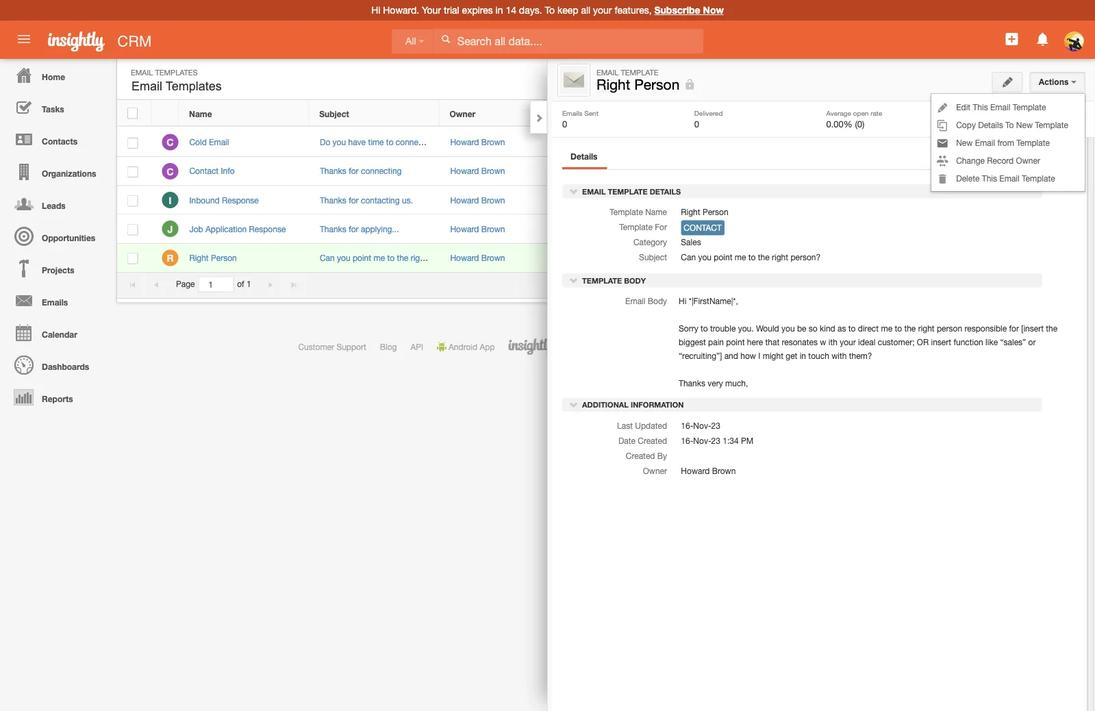 Task type: locate. For each thing, give the bounding box(es) containing it.
very
[[708, 378, 723, 388]]

0% for me
[[817, 254, 829, 263]]

1 horizontal spatial 5
[[1021, 279, 1026, 289]]

1 vertical spatial your
[[840, 337, 856, 347]]

template inside 'link'
[[1035, 120, 1069, 129]]

0 horizontal spatial of
[[237, 279, 244, 289]]

job application response
[[189, 224, 286, 234]]

contact info link
[[189, 166, 242, 176]]

1 c link from the top
[[162, 134, 178, 150]]

2 vertical spatial new
[[957, 138, 973, 147]]

keep
[[558, 4, 579, 16]]

brown
[[481, 137, 505, 147], [481, 166, 505, 176], [481, 195, 505, 205], [481, 224, 505, 234], [481, 253, 505, 263], [712, 466, 736, 475]]

open
[[813, 109, 834, 118]]

sales cell up general in the right of the page
[[570, 128, 673, 157]]

0 vertical spatial sales
[[584, 138, 603, 147]]

2 0.00% from the left
[[959, 119, 985, 129]]

to up new email from template link
[[1006, 120, 1014, 129]]

0 horizontal spatial rate
[[871, 109, 883, 117]]

details up general in the right of the page
[[571, 151, 598, 161]]

0 vertical spatial body
[[624, 276, 646, 285]]

and
[[725, 351, 738, 361]]

0% cell
[[804, 128, 906, 157], [804, 157, 906, 186], [804, 186, 906, 215], [804, 244, 906, 273]]

your right ith
[[840, 337, 856, 347]]

1 vertical spatial subject
[[639, 253, 667, 262]]

of
[[237, 279, 244, 289], [1012, 279, 1019, 289], [661, 342, 668, 351]]

0 horizontal spatial date
[[619, 436, 636, 445]]

to inside r row
[[387, 253, 395, 263]]

organizations link
[[3, 156, 110, 188]]

this
[[973, 102, 988, 112], [982, 173, 997, 183]]

average for average open rate 0.00% (0)
[[827, 109, 852, 117]]

1 vertical spatial body
[[648, 296, 667, 306]]

right person inside r row
[[189, 253, 237, 263]]

2 horizontal spatial right person
[[681, 207, 729, 217]]

1 vertical spatial sales cell
[[570, 186, 673, 215]]

data
[[776, 342, 793, 351]]

3 howard brown link from the top
[[450, 195, 505, 205]]

thanks inside j row
[[320, 224, 347, 234]]

android app link
[[437, 342, 495, 351]]

hi for hi *|firstname|*,
[[679, 296, 687, 306]]

23 for thanks for connecting
[[947, 166, 956, 176]]

0 horizontal spatial me
[[374, 253, 385, 263]]

template name
[[610, 207, 667, 217]]

subject up do
[[319, 109, 349, 118]]

for left the connecting
[[349, 166, 359, 176]]

0 horizontal spatial person?
[[430, 253, 460, 263]]

1 c from the top
[[167, 137, 174, 148]]

1 0% cell from the top
[[804, 128, 906, 157]]

2 horizontal spatial owner
[[1016, 156, 1041, 165]]

emails link
[[3, 284, 110, 317]]

in inside sorry to trouble you. would you be so kind as to direct me to the right person responsible for [insert the biggest pain point here that resonates w ith your ideal customer; or insert function like "sales" or "recruiting"]  and how i might get in touch with them?
[[800, 351, 806, 361]]

for
[[655, 222, 667, 232]]

23 down created date
[[947, 137, 956, 147]]

howard inside r row
[[450, 253, 479, 263]]

brown inside r row
[[481, 253, 505, 263]]

emails inside emails link
[[42, 297, 68, 307]]

for left applying...
[[349, 224, 359, 234]]

right up contact
[[681, 207, 701, 217]]

16- for thanks for contacting us.
[[917, 195, 929, 205]]

for for c
[[349, 166, 359, 176]]

3 0% from the top
[[817, 196, 829, 205]]

howard inside i row
[[450, 195, 479, 205]]

0 horizontal spatial 1
[[247, 279, 251, 289]]

body up terms of service
[[648, 296, 667, 306]]

the inside r row
[[397, 253, 409, 263]]

5 right -
[[1005, 279, 1010, 289]]

subject down for
[[639, 253, 667, 262]]

responsible
[[965, 324, 1007, 333]]

c for cold email
[[167, 137, 174, 148]]

chevron down image for template body
[[569, 275, 579, 285]]

pm for thanks for connecting
[[977, 166, 989, 176]]

average inside "average open rate 0.00% (0)"
[[827, 109, 852, 117]]

terms of service link
[[636, 342, 697, 351]]

c link for cold email
[[162, 134, 178, 150]]

0 vertical spatial sales cell
[[570, 128, 673, 157]]

category down the email template icon
[[580, 109, 616, 118]]

howard for thanks for connecting
[[450, 166, 479, 176]]

None checkbox
[[127, 108, 138, 119], [128, 138, 138, 149], [128, 253, 138, 264], [127, 108, 138, 119], [128, 138, 138, 149], [128, 253, 138, 264]]

me inside r row
[[374, 253, 385, 263]]

0 horizontal spatial owner
[[450, 109, 476, 118]]

created down date created
[[626, 451, 655, 460]]

nov- inside i row
[[929, 195, 947, 205]]

(0)
[[855, 119, 865, 129], [987, 119, 997, 129]]

1 horizontal spatial name
[[645, 207, 667, 217]]

all
[[581, 4, 591, 16]]

1 0.00% from the left
[[827, 119, 853, 129]]

3 0% cell from the top
[[804, 186, 906, 215]]

pm down delete
[[977, 195, 989, 205]]

c left cold at the top left of page
[[167, 137, 174, 148]]

2 vertical spatial owner
[[643, 466, 667, 475]]

0 vertical spatial chevron down image
[[569, 275, 579, 285]]

contact up contact
[[684, 195, 713, 205]]

howard brown link for do you have time to connect?
[[450, 137, 505, 147]]

person up contact
[[703, 207, 729, 217]]

details down click
[[978, 120, 1003, 129]]

2 horizontal spatial right
[[918, 324, 935, 333]]

1 vertical spatial i
[[759, 351, 761, 361]]

3 16-nov-23 1:34 pm cell from the top
[[906, 186, 1026, 215]]

4 0% cell from the top
[[804, 244, 906, 273]]

1 vertical spatial chevron down image
[[569, 400, 579, 409]]

16-nov-23 1:34 pm down delete
[[917, 195, 989, 205]]

23 inside i row
[[947, 195, 956, 205]]

4 howard brown link from the top
[[450, 224, 505, 234]]

template down actions
[[1035, 120, 1069, 129]]

16-nov-23 1:34 pm down change
[[917, 166, 989, 176]]

0.00% for average click rate 0.00% (0)
[[959, 119, 985, 129]]

0 vertical spatial i
[[169, 195, 172, 206]]

2 vertical spatial sales
[[681, 237, 701, 247]]

you left be
[[782, 324, 795, 333]]

your inside sorry to trouble you. would you be so kind as to direct me to the right person responsible for [insert the biggest pain point here that resonates w ith your ideal customer; or insert function like "sales" or "recruiting"]  and how i might get in touch with them?
[[840, 337, 856, 347]]

nov- for do you have time to connect?
[[929, 137, 947, 147]]

0 horizontal spatial name
[[189, 109, 212, 118]]

14
[[506, 4, 517, 16]]

0 horizontal spatial body
[[624, 276, 646, 285]]

howard brown inside j row
[[450, 224, 505, 234]]

1 vertical spatial right
[[681, 207, 701, 217]]

0% inside r row
[[817, 254, 829, 263]]

for for i
[[349, 195, 359, 205]]

0 vertical spatial right
[[597, 76, 631, 93]]

template down r row
[[582, 276, 622, 285]]

copy
[[957, 120, 976, 129]]

thanks left very
[[679, 378, 706, 388]]

nov- for thanks for connecting
[[929, 166, 947, 176]]

0%
[[817, 138, 829, 147], [817, 167, 829, 176], [817, 196, 829, 205], [817, 254, 829, 263]]

me down applying...
[[374, 253, 385, 263]]

howard inside j row
[[450, 224, 479, 234]]

16- inside i row
[[917, 195, 929, 205]]

r row
[[117, 244, 1061, 273]]

1 horizontal spatial subject
[[639, 253, 667, 262]]

crm
[[117, 32, 152, 50]]

1 horizontal spatial 0
[[695, 119, 699, 129]]

contact
[[684, 223, 722, 233]]

brown for thanks for applying...
[[481, 224, 505, 234]]

right person left record permissions image
[[597, 76, 680, 93]]

1 horizontal spatial 0.00%
[[959, 119, 985, 129]]

(0) down click
[[987, 119, 997, 129]]

person up 1 field
[[211, 253, 237, 263]]

delete
[[957, 173, 980, 183]]

person? inside r row
[[430, 253, 460, 263]]

pm down change
[[977, 166, 989, 176]]

2 chevron down image from the top
[[569, 400, 579, 409]]

chevron down image for additional information
[[569, 400, 579, 409]]

1 0 from the left
[[562, 119, 567, 129]]

1 horizontal spatial to
[[1006, 120, 1014, 129]]

0 vertical spatial in
[[496, 4, 503, 16]]

of right terms
[[661, 342, 668, 351]]

howard brown inside i row
[[450, 195, 505, 205]]

point
[[714, 253, 733, 262], [353, 253, 371, 263], [726, 337, 745, 347]]

trial
[[444, 4, 460, 16]]

expires
[[462, 4, 493, 16]]

brown for thanks for contacting us.
[[481, 195, 505, 205]]

0 horizontal spatial 0
[[562, 119, 567, 129]]

thanks up thanks for applying... link
[[320, 195, 347, 205]]

contact cell for r
[[673, 244, 804, 273]]

this right 'edit'
[[973, 102, 988, 112]]

1 sales cell from the top
[[570, 128, 673, 157]]

new down copy
[[957, 138, 973, 147]]

0 vertical spatial subject
[[319, 109, 349, 118]]

i inside sorry to trouble you. would you be so kind as to direct me to the right person responsible for [insert the biggest pain point here that resonates w ith your ideal customer; or insert function like "sales" or "recruiting"]  and how i might get in touch with them?
[[759, 351, 761, 361]]

1 left -
[[993, 279, 997, 289]]

1:34 down delete
[[959, 195, 975, 205]]

c link up i 'link'
[[162, 163, 178, 179]]

1 vertical spatial created
[[638, 436, 667, 445]]

average up copy
[[959, 109, 984, 117]]

1 horizontal spatial 1
[[993, 279, 997, 289]]

resonates
[[782, 337, 818, 347]]

0% for us.
[[817, 196, 829, 205]]

sales cell for c
[[570, 128, 673, 157]]

1 horizontal spatial right person
[[597, 76, 680, 93]]

to left keep
[[545, 4, 555, 16]]

direct
[[858, 324, 879, 333]]

notifications image
[[1035, 31, 1051, 47]]

policy
[[740, 342, 763, 351]]

0 vertical spatial c
[[167, 137, 174, 148]]

16- for thanks for connecting
[[917, 166, 929, 176]]

brown inside i row
[[481, 195, 505, 205]]

rate inside "average open rate 0.00% (0)"
[[871, 109, 883, 117]]

howard.
[[383, 4, 419, 16]]

0 horizontal spatial emails
[[42, 297, 68, 307]]

2 0 from the left
[[695, 119, 699, 129]]

2 c from the top
[[167, 166, 174, 177]]

0 vertical spatial hi
[[371, 4, 380, 16]]

contact cell for c
[[673, 157, 804, 186]]

email templates button
[[128, 76, 225, 97]]

contact inside i row
[[684, 195, 713, 205]]

right inside sorry to trouble you. would you be so kind as to direct me to the right person responsible for [insert the biggest pain point here that resonates w ith your ideal customer; or insert function like "sales" or "recruiting"]  and how i might get in touch with them?
[[918, 324, 935, 333]]

sales inside i row
[[584, 196, 603, 205]]

new
[[959, 74, 976, 83], [1017, 120, 1033, 129], [957, 138, 973, 147]]

chevron down image
[[569, 275, 579, 285], [569, 400, 579, 409]]

2 sales cell from the top
[[570, 186, 673, 215]]

c up i 'link'
[[167, 166, 174, 177]]

2 vertical spatial person
[[211, 253, 237, 263]]

can you point me to the right person? inside r row
[[320, 253, 460, 263]]

0 vertical spatial c link
[[162, 134, 178, 150]]

name up for
[[645, 207, 667, 217]]

rate inside average click rate 0.00% (0)
[[1001, 109, 1013, 117]]

tasks
[[42, 104, 64, 114]]

2 c link from the top
[[162, 163, 178, 179]]

2 horizontal spatial details
[[978, 120, 1003, 129]]

howard brown for thanks for contacting us.
[[450, 195, 505, 205]]

can you point me to the right person? down applying...
[[320, 253, 460, 263]]

contact inside r row
[[684, 253, 713, 263]]

sales up details link
[[584, 138, 603, 147]]

for inside i row
[[349, 195, 359, 205]]

16-
[[917, 137, 929, 147], [917, 166, 929, 176], [917, 195, 929, 205], [681, 421, 694, 430], [681, 436, 694, 445]]

0 vertical spatial created
[[916, 109, 947, 118]]

1 average from the left
[[827, 109, 852, 117]]

can
[[681, 253, 696, 262], [320, 253, 335, 263]]

contact for i
[[684, 195, 713, 205]]

projects
[[42, 265, 74, 275]]

2 vertical spatial right
[[189, 253, 209, 263]]

white image
[[441, 34, 451, 44]]

chevron down image down r row
[[569, 275, 579, 285]]

created for date
[[916, 109, 947, 118]]

reports link
[[3, 381, 110, 413]]

additional information
[[580, 400, 684, 409]]

1:34 inside i row
[[959, 195, 975, 205]]

processing
[[796, 342, 837, 351]]

r link
[[162, 250, 178, 266]]

right person up 1 field
[[189, 253, 237, 263]]

ith
[[829, 337, 838, 347]]

0 horizontal spatial category
[[580, 109, 616, 118]]

rate for average click rate 0.00% (0)
[[1001, 109, 1013, 117]]

your
[[593, 4, 612, 16], [840, 337, 856, 347]]

howard brown inside r row
[[450, 253, 505, 263]]

thanks for j
[[320, 224, 347, 234]]

thanks
[[320, 166, 347, 176], [320, 195, 347, 205], [320, 224, 347, 234], [679, 378, 706, 388]]

0 horizontal spatial right
[[189, 253, 209, 263]]

body up email body
[[624, 276, 646, 285]]

2 horizontal spatial person
[[703, 207, 729, 217]]

owner
[[450, 109, 476, 118], [1016, 156, 1041, 165], [643, 466, 667, 475]]

them?
[[849, 351, 872, 361]]

sales cell
[[570, 128, 673, 157], [570, 186, 673, 215]]

c row down 'sent'
[[117, 128, 1061, 157]]

1 horizontal spatial rate
[[1001, 109, 1013, 117]]

c for contact info
[[167, 166, 174, 177]]

template left record permissions image
[[621, 68, 659, 77]]

1 c row from the top
[[117, 128, 1061, 157]]

None checkbox
[[128, 167, 138, 178], [128, 195, 138, 206], [128, 224, 138, 235], [128, 167, 138, 178], [128, 195, 138, 206], [128, 224, 138, 235]]

2 5 from the left
[[1021, 279, 1026, 289]]

category down template for
[[634, 237, 667, 247]]

2 (0) from the left
[[987, 119, 997, 129]]

(0) inside "average open rate 0.00% (0)"
[[855, 119, 865, 129]]

cell
[[570, 215, 673, 244], [804, 215, 906, 244], [906, 215, 1026, 244], [1026, 215, 1061, 244], [117, 244, 151, 273], [570, 244, 673, 273], [906, 244, 1026, 273], [1026, 244, 1061, 273]]

1 vertical spatial c link
[[162, 163, 178, 179]]

brown inside j row
[[481, 224, 505, 234]]

average left open
[[827, 109, 852, 117]]

biggest
[[679, 337, 706, 347]]

0% cell for us.
[[804, 186, 906, 215]]

0 vertical spatial this
[[973, 102, 988, 112]]

me up customer;
[[881, 324, 893, 333]]

0 horizontal spatial 0.00%
[[827, 119, 853, 129]]

point up and
[[726, 337, 745, 347]]

1 vertical spatial owner
[[1016, 156, 1041, 165]]

0 horizontal spatial can you point me to the right person?
[[320, 253, 460, 263]]

0 right chevron right image
[[562, 119, 567, 129]]

emails inside the emails sent 0
[[562, 109, 583, 117]]

me up *|firstname|*,
[[735, 253, 746, 262]]

0% cell for time
[[804, 128, 906, 157]]

i right how
[[759, 351, 761, 361]]

howard brown link for thanks for connecting
[[450, 166, 505, 176]]

you down contact
[[698, 253, 712, 262]]

or
[[1029, 337, 1036, 347]]

right up 'sent'
[[597, 76, 631, 93]]

row group
[[117, 128, 1061, 273]]

1 horizontal spatial body
[[648, 296, 667, 306]]

details
[[978, 120, 1003, 129], [571, 151, 598, 161], [650, 187, 681, 196]]

row group containing c
[[117, 128, 1061, 273]]

template left the type
[[683, 109, 719, 118]]

16-nov-23 1:34 pm inside i row
[[917, 195, 989, 205]]

1 5 from the left
[[1005, 279, 1010, 289]]

kind
[[820, 324, 836, 333]]

your right all
[[593, 4, 612, 16]]

1 horizontal spatial details
[[650, 187, 681, 196]]

1 horizontal spatial in
[[800, 351, 806, 361]]

chevron down image left additional
[[569, 400, 579, 409]]

rate
[[871, 109, 883, 117], [1001, 109, 1013, 117]]

response inside j row
[[249, 224, 286, 234]]

function
[[954, 337, 984, 347]]

new for new email from template
[[957, 138, 973, 147]]

1 contact cell from the top
[[673, 157, 804, 186]]

can you point me to the right person? link
[[320, 253, 460, 263]]

navigation
[[0, 59, 110, 413]]

subject
[[319, 109, 349, 118], [639, 253, 667, 262]]

2 vertical spatial created
[[626, 451, 655, 460]]

1 vertical spatial response
[[249, 224, 286, 234]]

for inside j row
[[349, 224, 359, 234]]

1 vertical spatial new
[[1017, 120, 1033, 129]]

3 contact cell from the top
[[673, 215, 804, 244]]

to
[[386, 137, 394, 147], [749, 253, 756, 262], [387, 253, 395, 263], [701, 324, 708, 333], [849, 324, 856, 333], [895, 324, 902, 333]]

pm
[[977, 137, 989, 147], [977, 166, 989, 176], [977, 195, 989, 205], [741, 436, 754, 445]]

1 vertical spatial details
[[571, 151, 598, 161]]

4 contact cell from the top
[[673, 244, 804, 273]]

you.
[[738, 324, 754, 333]]

1 16-nov-23 1:34 pm cell from the top
[[906, 128, 1026, 157]]

of right 1 field
[[237, 279, 244, 289]]

can you point me to the right person? down contact
[[681, 253, 821, 262]]

0 vertical spatial your
[[593, 4, 612, 16]]

1 (0) from the left
[[855, 119, 865, 129]]

1 field
[[199, 277, 233, 292]]

hi for hi howard. your trial expires in 14 days. to keep all your features, subscribe now
[[371, 4, 380, 16]]

Search this list... text field
[[569, 69, 723, 89]]

i row
[[117, 186, 1061, 215]]

1 vertical spatial sales
[[584, 196, 603, 205]]

0% inside i row
[[817, 196, 829, 205]]

0.00% inside "average open rate 0.00% (0)"
[[827, 119, 853, 129]]

pm inside i row
[[977, 195, 989, 205]]

how
[[741, 351, 756, 361]]

1 rate from the left
[[871, 109, 883, 117]]

privacy policy link
[[711, 342, 763, 351]]

contact inside j row
[[684, 224, 713, 234]]

2 rate from the left
[[1001, 109, 1013, 117]]

2 average from the left
[[959, 109, 984, 117]]

1 vertical spatial date
[[619, 436, 636, 445]]

new up 'edit'
[[959, 74, 976, 83]]

(0) inside average click rate 0.00% (0)
[[987, 119, 997, 129]]

in left 14 on the top left
[[496, 4, 503, 16]]

average inside average click rate 0.00% (0)
[[959, 109, 984, 117]]

1:34
[[959, 137, 975, 147], [959, 166, 975, 176], [959, 195, 975, 205], [723, 436, 739, 445]]

for
[[349, 166, 359, 176], [349, 195, 359, 205], [349, 224, 359, 234], [1010, 324, 1019, 333]]

templates
[[155, 68, 198, 77], [166, 79, 222, 93]]

c
[[167, 137, 174, 148], [167, 166, 174, 177]]

name up cold at the top left of page
[[189, 109, 212, 118]]

general cell
[[570, 157, 673, 186]]

thanks inside i row
[[320, 195, 347, 205]]

inbound response
[[189, 195, 259, 205]]

0 horizontal spatial to
[[545, 4, 555, 16]]

thanks inside c row
[[320, 166, 347, 176]]

23
[[947, 137, 956, 147], [947, 166, 956, 176], [947, 195, 956, 205], [712, 421, 721, 430], [712, 436, 721, 445]]

emails up the calendar "link"
[[42, 297, 68, 307]]

1 vertical spatial in
[[800, 351, 806, 361]]

thanks for applying... link
[[320, 224, 399, 234]]

1 horizontal spatial (0)
[[987, 119, 997, 129]]

c row
[[117, 128, 1061, 157], [117, 157, 1061, 186]]

1 horizontal spatial person?
[[791, 253, 821, 262]]

0.00% inside average click rate 0.00% (0)
[[959, 119, 985, 129]]

brown for thanks for connecting
[[481, 166, 505, 176]]

point inside r row
[[353, 253, 371, 263]]

hi left the howard. at top
[[371, 4, 380, 16]]

contact for r
[[684, 253, 713, 263]]

row
[[117, 101, 1060, 126]]

by
[[658, 451, 667, 460]]

w
[[820, 337, 826, 347]]

contact cell for i
[[673, 186, 804, 215]]

rate for average open rate 0.00% (0)
[[871, 109, 883, 117]]

0 horizontal spatial i
[[169, 195, 172, 206]]

this for edit
[[973, 102, 988, 112]]

sales
[[584, 138, 603, 147], [584, 196, 603, 205], [681, 237, 701, 247]]

dashboards
[[42, 362, 89, 371]]

5 howard brown link from the top
[[450, 253, 505, 263]]

23 left delete
[[947, 166, 956, 176]]

howard brown link for can you point me to the right person?
[[450, 253, 505, 263]]

0 vertical spatial to
[[545, 4, 555, 16]]

contact right for
[[684, 224, 713, 234]]

1 howard brown link from the top
[[450, 137, 505, 147]]

insert
[[931, 337, 952, 347]]

you down thanks for applying... link
[[337, 253, 350, 263]]

1 horizontal spatial emails
[[562, 109, 583, 117]]

2 contact cell from the top
[[673, 186, 804, 215]]

2 howard brown link from the top
[[450, 166, 505, 176]]

contact down lead
[[684, 166, 713, 176]]

0 horizontal spatial right
[[411, 253, 427, 263]]

1:34 down copy
[[959, 137, 975, 147]]

body for email body
[[648, 296, 667, 306]]

do you have time to connect?
[[320, 137, 430, 147]]

16-nov-23 1:34 pm cell
[[906, 128, 1026, 157], [906, 157, 1026, 186], [906, 186, 1026, 215]]

1 vertical spatial c
[[167, 166, 174, 177]]

items
[[1028, 279, 1048, 289]]

0.00% down open rate
[[827, 119, 853, 129]]

0 down 'delivered'
[[695, 119, 699, 129]]

for left contacting
[[349, 195, 359, 205]]

rate up copy details to new template
[[1001, 109, 1013, 117]]

date up copy
[[949, 109, 968, 118]]

1 horizontal spatial i
[[759, 351, 761, 361]]

response right application
[[249, 224, 286, 234]]

have
[[348, 137, 366, 147]]

thanks down thanks for contacting us.
[[320, 224, 347, 234]]

or
[[917, 337, 929, 347]]

in right the get
[[800, 351, 806, 361]]

1 horizontal spatial date
[[949, 109, 968, 118]]

created left 'edit'
[[916, 109, 947, 118]]

0 horizontal spatial person
[[211, 253, 237, 263]]

0 vertical spatial new
[[959, 74, 976, 83]]

4 0% from the top
[[817, 254, 829, 263]]

1 vertical spatial to
[[1006, 120, 1014, 129]]

0
[[562, 119, 567, 129], [695, 119, 699, 129]]

like
[[986, 337, 998, 347]]

sorry to trouble you. would you be so kind as to direct me to the right person responsible for [insert the biggest pain point here that resonates w ith your ideal customer; or insert function like "sales" or "recruiting"]  and how i might get in touch with them?
[[679, 324, 1058, 361]]

0 vertical spatial response
[[222, 195, 259, 205]]

1 horizontal spatial average
[[959, 109, 984, 117]]

1 0% from the top
[[817, 138, 829, 147]]

1 right 1 field
[[247, 279, 251, 289]]

1 horizontal spatial person
[[635, 76, 680, 93]]

23 down delete this email template link
[[947, 195, 956, 205]]

1 chevron down image from the top
[[569, 275, 579, 285]]

category
[[580, 109, 616, 118], [634, 237, 667, 247]]

0 horizontal spatial right person
[[189, 253, 237, 263]]

16-nov-23 1:34 pm for thanks for connecting
[[917, 166, 989, 176]]

page
[[176, 279, 195, 289]]

created down updated in the right of the page
[[638, 436, 667, 445]]

right person up contact
[[681, 207, 729, 217]]

16-nov-23 1:34 pm down 16-nov-23
[[681, 436, 754, 445]]

response inside i row
[[222, 195, 259, 205]]

contact cell
[[673, 157, 804, 186], [673, 186, 804, 215], [673, 215, 804, 244], [673, 244, 804, 273]]

right inside r row
[[411, 253, 427, 263]]



Task type: vqa. For each thing, say whether or not it's contained in the screenshot.


Task type: describe. For each thing, give the bounding box(es) containing it.
you inside sorry to trouble you. would you be so kind as to direct me to the right person responsible for [insert the biggest pain point here that resonates w ith your ideal customer; or insert function like "sales" or "recruiting"]  and how i might get in touch with them?
[[782, 324, 795, 333]]

application
[[206, 224, 247, 234]]

job application response link
[[189, 224, 293, 234]]

c link for contact info
[[162, 163, 178, 179]]

all link
[[392, 29, 433, 54]]

details inside 'link'
[[978, 120, 1003, 129]]

sent
[[585, 109, 599, 117]]

23 for thanks for contacting us.
[[947, 195, 956, 205]]

pm for thanks for contacting us.
[[977, 195, 989, 205]]

row containing name
[[117, 101, 1060, 126]]

person inside r row
[[211, 253, 237, 263]]

i inside 'link'
[[169, 195, 172, 206]]

new inside 'link'
[[1017, 120, 1033, 129]]

template right 'from'
[[1017, 138, 1050, 147]]

emails for emails sent 0
[[562, 109, 583, 117]]

body for template body
[[624, 276, 646, 285]]

howard for thanks for contacting us.
[[450, 195, 479, 205]]

"recruiting"]
[[679, 351, 722, 361]]

lead
[[684, 137, 702, 147]]

contacts
[[42, 136, 77, 146]]

2 0% cell from the top
[[804, 157, 906, 186]]

1 horizontal spatial can you point me to the right person?
[[681, 253, 821, 262]]

average click rate 0.00% (0)
[[959, 109, 1013, 129]]

0 vertical spatial person
[[635, 76, 680, 93]]

average for average click rate 0.00% (0)
[[959, 109, 984, 117]]

1:34 for do you have time to connect?
[[959, 137, 975, 147]]

-
[[1000, 279, 1003, 289]]

template down the email template details
[[610, 207, 643, 217]]

inbound response link
[[189, 195, 266, 205]]

to inside 'link'
[[1006, 120, 1014, 129]]

inbound
[[189, 195, 220, 205]]

16-nov-23 1:34 pm for do you have time to connect?
[[917, 137, 989, 147]]

0 vertical spatial right person
[[597, 76, 680, 93]]

emails sent 0
[[562, 109, 599, 129]]

contacting
[[361, 195, 400, 205]]

1 horizontal spatial right
[[597, 76, 631, 93]]

0% cell for me
[[804, 244, 906, 273]]

support
[[337, 342, 366, 351]]

addendum
[[839, 342, 879, 351]]

as
[[838, 324, 846, 333]]

1 vertical spatial category
[[634, 237, 667, 247]]

hi *|firstname|*,
[[679, 296, 738, 306]]

calendar link
[[3, 317, 110, 349]]

touch
[[809, 351, 830, 361]]

service
[[670, 342, 697, 351]]

copy details to new template link
[[932, 116, 1085, 134]]

terms
[[636, 342, 658, 351]]

reports
[[42, 394, 73, 404]]

app
[[480, 342, 495, 351]]

2 1 from the left
[[993, 279, 997, 289]]

(0) for average click rate 0.00% (0)
[[987, 119, 997, 129]]

can inside r row
[[320, 253, 335, 263]]

delete this email template link
[[932, 169, 1085, 187]]

howard brown for can you point me to the right person?
[[450, 253, 505, 263]]

blog link
[[380, 342, 397, 351]]

dashboards link
[[3, 349, 110, 381]]

emails for emails
[[42, 297, 68, 307]]

info
[[221, 166, 235, 176]]

howard brown link for thanks for contacting us.
[[450, 195, 505, 205]]

contact left info
[[189, 166, 219, 176]]

now
[[703, 4, 724, 16]]

thanks for c
[[320, 166, 347, 176]]

2 c row from the top
[[117, 157, 1061, 186]]

time
[[368, 137, 384, 147]]

*|firstname|*,
[[689, 296, 738, 306]]

1 1 from the left
[[247, 279, 251, 289]]

change record owner
[[957, 156, 1041, 165]]

howard brown for do you have time to connect?
[[450, 137, 505, 147]]

terms of service
[[636, 342, 697, 351]]

record permissions image
[[684, 76, 696, 93]]

would
[[756, 324, 779, 333]]

me inside sorry to trouble you. would you be so kind as to direct me to the right person responsible for [insert the biggest pain point here that resonates w ith your ideal customer; or insert function like "sales" or "recruiting"]  and how i might get in touch with them?
[[881, 324, 893, 333]]

here
[[747, 337, 763, 347]]

point down contact
[[714, 253, 733, 262]]

1 horizontal spatial right
[[772, 253, 789, 262]]

created date
[[916, 109, 968, 118]]

j row
[[117, 215, 1061, 244]]

template down change record owner link
[[1022, 173, 1056, 183]]

16- for do you have time to connect?
[[917, 137, 929, 147]]

23 down 16-nov-23
[[712, 436, 721, 445]]

contact info
[[189, 166, 235, 176]]

you right do
[[333, 137, 346, 147]]

brown for do you have time to connect?
[[481, 137, 505, 147]]

thanks for i
[[320, 195, 347, 205]]

chevron down image
[[569, 186, 579, 196]]

email template image
[[560, 66, 588, 94]]

howard brown link for thanks for applying...
[[450, 224, 505, 234]]

pm for do you have time to connect?
[[977, 137, 989, 147]]

j
[[168, 223, 173, 235]]

point inside sorry to trouble you. would you be so kind as to direct me to the right person responsible for [insert the biggest pain point here that resonates w ith your ideal customer; or insert function like "sales" or "recruiting"]  and how i might get in touch with them?
[[726, 337, 745, 347]]

nov- for thanks for contacting us.
[[929, 195, 947, 205]]

contacts link
[[3, 123, 110, 156]]

right inside r row
[[189, 253, 209, 263]]

1:34 down much,
[[723, 436, 739, 445]]

thanks very much,
[[679, 378, 748, 388]]

android app
[[449, 342, 495, 351]]

email template
[[597, 68, 659, 77]]

contact cell for j
[[673, 215, 804, 244]]

sales cell for i
[[570, 186, 673, 215]]

created for by
[[626, 451, 655, 460]]

23 for do you have time to connect?
[[947, 137, 956, 147]]

howard for thanks for applying...
[[450, 224, 479, 234]]

sales for i
[[584, 196, 603, 205]]

2 horizontal spatial right
[[681, 207, 701, 217]]

home
[[42, 72, 65, 82]]

for for j
[[349, 224, 359, 234]]

created by
[[626, 451, 667, 460]]

howard for do you have time to connect?
[[450, 137, 479, 147]]

0 horizontal spatial in
[[496, 4, 503, 16]]

sales for c
[[584, 138, 603, 147]]

16-nov-23
[[681, 421, 721, 430]]

open rate
[[813, 109, 855, 118]]

delivered
[[695, 109, 723, 117]]

23 down very
[[712, 421, 721, 430]]

customer
[[298, 342, 334, 351]]

template up copy details to new template
[[1013, 102, 1046, 112]]

change record owner link
[[932, 151, 1085, 169]]

this for delete
[[982, 173, 997, 183]]

thanks for connecting
[[320, 166, 402, 176]]

pm down much,
[[741, 436, 754, 445]]

0 horizontal spatial your
[[593, 4, 612, 16]]

organizations
[[42, 169, 96, 178]]

email template details
[[580, 187, 681, 196]]

information
[[631, 400, 684, 409]]

that
[[766, 337, 780, 347]]

2 0% from the top
[[817, 167, 829, 176]]

customer;
[[878, 337, 915, 347]]

template for
[[619, 222, 667, 232]]

navigation containing home
[[0, 59, 110, 413]]

privacy policy
[[711, 342, 763, 351]]

might
[[763, 351, 784, 361]]

job
[[189, 224, 203, 234]]

customer support
[[298, 342, 366, 351]]

contact for j
[[684, 224, 713, 234]]

of 1
[[237, 279, 251, 289]]

all
[[406, 36, 416, 47]]

android
[[449, 342, 478, 351]]

you inside r row
[[337, 253, 350, 263]]

click
[[986, 109, 999, 117]]

1 vertical spatial person
[[703, 207, 729, 217]]

contact for c
[[684, 166, 713, 176]]

0.00% for average open rate 0.00% (0)
[[827, 119, 853, 129]]

delete this email template
[[957, 173, 1056, 183]]

1 vertical spatial templates
[[166, 79, 222, 93]]

Search all data.... text field
[[434, 29, 703, 53]]

1 horizontal spatial can
[[681, 253, 696, 262]]

0% for time
[[817, 138, 829, 147]]

email templates email templates
[[131, 68, 222, 93]]

1:34 for thanks for connecting
[[959, 166, 975, 176]]

new for new email template
[[959, 74, 976, 83]]

actions
[[1039, 77, 1071, 87]]

(0) for average open rate 0.00% (0)
[[855, 119, 865, 129]]

0 inside delivered 0
[[695, 119, 699, 129]]

0 vertical spatial owner
[[450, 109, 476, 118]]

get
[[786, 351, 798, 361]]

0 vertical spatial name
[[189, 109, 212, 118]]

additional
[[582, 400, 629, 409]]

customer support link
[[298, 342, 366, 351]]

16-nov-23 1:34 pm cell for time
[[906, 128, 1026, 157]]

template up edit this email template link
[[1002, 74, 1038, 83]]

edit this email template link
[[932, 98, 1085, 116]]

"sales"
[[1001, 337, 1026, 347]]

data processing addendum link
[[776, 342, 879, 351]]

1 vertical spatial right person
[[681, 207, 729, 217]]

16-nov-23 1:34 pm cell for us.
[[906, 186, 1026, 215]]

0 vertical spatial date
[[949, 109, 968, 118]]

new email template link
[[950, 69, 1047, 89]]

template down template name
[[619, 222, 653, 232]]

do
[[320, 137, 330, 147]]

new email from template
[[957, 138, 1050, 147]]

1 - 5 of 5 items
[[993, 279, 1048, 289]]

1 horizontal spatial owner
[[643, 466, 667, 475]]

with
[[832, 351, 847, 361]]

actions button
[[1030, 72, 1086, 92]]

email inside c row
[[209, 137, 229, 147]]

2 16-nov-23 1:34 pm cell from the top
[[906, 157, 1026, 186]]

1 horizontal spatial of
[[661, 342, 668, 351]]

edit
[[957, 102, 971, 112]]

0 vertical spatial category
[[580, 109, 616, 118]]

new email from template link
[[932, 134, 1085, 151]]

2 horizontal spatial of
[[1012, 279, 1019, 289]]

chevron right image
[[534, 113, 544, 123]]

0 horizontal spatial subject
[[319, 109, 349, 118]]

brown for can you point me to the right person?
[[481, 253, 505, 263]]

lead cell
[[673, 128, 804, 157]]

template down general cell
[[608, 187, 648, 196]]

howard brown for thanks for connecting
[[450, 166, 505, 176]]

howard brown for thanks for applying...
[[450, 224, 505, 234]]

0 horizontal spatial details
[[571, 151, 598, 161]]

1 horizontal spatial me
[[735, 253, 746, 262]]

1:34 for thanks for contacting us.
[[959, 195, 975, 205]]

howard for can you point me to the right person?
[[450, 253, 479, 263]]

last updated
[[617, 421, 667, 430]]

0 vertical spatial templates
[[155, 68, 198, 77]]

cold
[[189, 137, 207, 147]]

sorry
[[679, 324, 699, 333]]

for inside sorry to trouble you. would you be so kind as to direct me to the right person responsible for [insert the biggest pain point here that resonates w ith your ideal customer; or insert function like "sales" or "recruiting"]  and how i might get in touch with them?
[[1010, 324, 1019, 333]]

0 inside the emails sent 0
[[562, 119, 567, 129]]

16-nov-23 1:34 pm for thanks for contacting us.
[[917, 195, 989, 205]]

cold email link
[[189, 137, 236, 147]]



